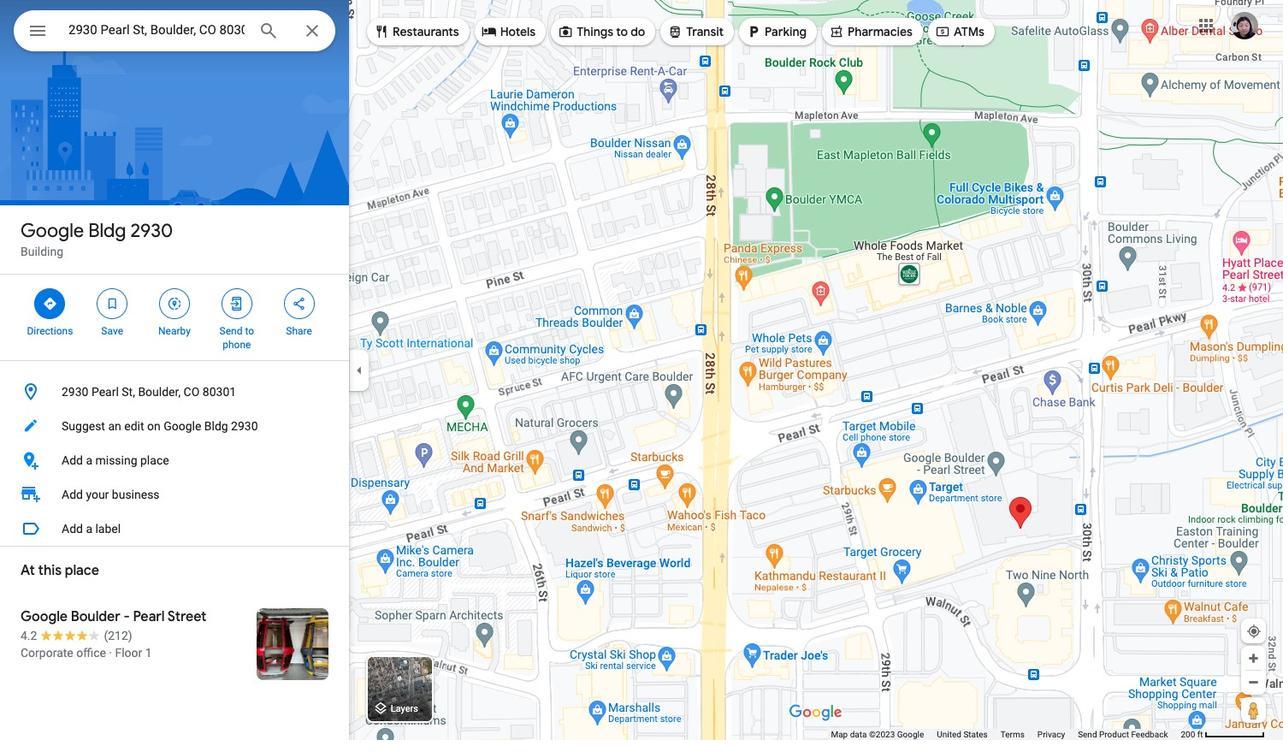 Task type: vqa. For each thing, say whether or not it's contained in the screenshot.
 Parking
yes



Task type: describe. For each thing, give the bounding box(es) containing it.
 pharmacies
[[829, 22, 913, 41]]

1 vertical spatial place
[[65, 562, 99, 579]]

to inside send to phone
[[245, 325, 254, 337]]

states
[[964, 730, 988, 739]]

·
[[109, 646, 112, 660]]

suggest
[[62, 419, 105, 433]]

send to phone
[[219, 325, 254, 351]]

missing
[[95, 453, 137, 467]]


[[481, 22, 497, 41]]

phone
[[223, 339, 251, 351]]

label
[[95, 522, 121, 536]]


[[935, 22, 950, 41]]

 search field
[[14, 10, 335, 55]]

add your business
[[62, 488, 160, 501]]


[[105, 294, 120, 313]]

google inside footer
[[897, 730, 924, 739]]

google up 4.2
[[21, 608, 68, 625]]

suggest an edit on google bldg 2930 button
[[0, 409, 349, 443]]

bldg inside google bldg 2930 building
[[88, 219, 126, 243]]

google inside google bldg 2930 building
[[21, 219, 84, 243]]

add a label button
[[0, 512, 349, 546]]

share
[[286, 325, 312, 337]]

things
[[577, 24, 613, 39]]

footer inside google maps element
[[831, 729, 1181, 740]]

at this place
[[21, 562, 99, 579]]

zoom out image
[[1247, 676, 1260, 689]]

show street view coverage image
[[1241, 697, 1266, 723]]

corporate office · floor 1
[[21, 646, 152, 660]]

an
[[108, 419, 121, 433]]

map data ©2023 google
[[831, 730, 924, 739]]

product
[[1099, 730, 1129, 739]]

send product feedback
[[1078, 730, 1168, 739]]


[[291, 294, 307, 313]]

add for add a missing place
[[62, 453, 83, 467]]

google account: michele murakami  
(michele.murakami@adept.ai) image
[[1231, 12, 1259, 39]]

do
[[631, 24, 645, 39]]

data
[[850, 730, 867, 739]]

floor
[[115, 646, 142, 660]]

2930 pearl st, boulder, co 80301 button
[[0, 375, 349, 409]]

atms
[[954, 24, 985, 39]]


[[829, 22, 844, 41]]

add a label
[[62, 522, 121, 536]]

2 horizontal spatial 2930
[[231, 419, 258, 433]]

show your location image
[[1247, 624, 1262, 639]]

street
[[168, 608, 207, 625]]

4.2 stars 212 reviews image
[[21, 627, 132, 644]]

 button
[[14, 10, 62, 55]]


[[746, 22, 762, 41]]

add a missing place
[[62, 453, 169, 467]]

-
[[124, 608, 130, 625]]

add your business link
[[0, 477, 349, 512]]

google bldg 2930 main content
[[0, 0, 349, 740]]

pearl inside button
[[91, 385, 119, 399]]

2930 pearl st, boulder, co 80301
[[62, 385, 236, 399]]

zoom in image
[[1247, 652, 1260, 665]]

save
[[101, 325, 123, 337]]

google bldg 2930 building
[[21, 219, 173, 258]]

parking
[[765, 24, 807, 39]]

©2023
[[869, 730, 895, 739]]

a for label
[[86, 522, 92, 536]]

add for add your business
[[62, 488, 83, 501]]

nearby
[[158, 325, 191, 337]]

none field inside 2930 pearl st, boulder, co 80301 field
[[68, 20, 245, 40]]

corporate
[[21, 646, 73, 660]]

boulder,
[[138, 385, 181, 399]]

co
[[184, 385, 200, 399]]



Task type: locate. For each thing, give the bounding box(es) containing it.
google right on
[[164, 419, 201, 433]]

2 vertical spatial 2930
[[231, 419, 258, 433]]

add for add a label
[[62, 522, 83, 536]]


[[167, 294, 182, 313]]

3 add from the top
[[62, 522, 83, 536]]


[[229, 294, 245, 313]]

2 add from the top
[[62, 488, 83, 501]]


[[558, 22, 573, 41]]

pearl left st,
[[91, 385, 119, 399]]

google up building
[[21, 219, 84, 243]]

a left label
[[86, 522, 92, 536]]

st,
[[122, 385, 135, 399]]

to
[[616, 24, 628, 39], [245, 325, 254, 337]]

this
[[38, 562, 62, 579]]

2930 up suggest
[[62, 385, 89, 399]]

0 vertical spatial add
[[62, 453, 83, 467]]

pearl right '-'
[[133, 608, 165, 625]]

feedback
[[1131, 730, 1168, 739]]

send for send product feedback
[[1078, 730, 1097, 739]]

ft
[[1198, 730, 1203, 739]]

1 vertical spatial send
[[1078, 730, 1097, 739]]

privacy button
[[1038, 729, 1065, 740]]

1 vertical spatial bldg
[[204, 419, 228, 433]]

0 vertical spatial bldg
[[88, 219, 126, 243]]

1 horizontal spatial to
[[616, 24, 628, 39]]

pearl
[[91, 385, 119, 399], [133, 608, 165, 625]]

privacy
[[1038, 730, 1065, 739]]

united states button
[[937, 729, 988, 740]]

add down suggest
[[62, 453, 83, 467]]

add a missing place button
[[0, 443, 349, 477]]

 parking
[[746, 22, 807, 41]]

add inside button
[[62, 453, 83, 467]]

collapse side panel image
[[350, 361, 369, 379]]

None field
[[68, 20, 245, 40]]

0 vertical spatial to
[[616, 24, 628, 39]]

(212)
[[104, 629, 132, 643]]

google inside button
[[164, 419, 201, 433]]

google boulder - pearl street
[[21, 608, 207, 625]]

0 vertical spatial send
[[219, 325, 242, 337]]

2930 Pearl St, Boulder, CO 80301 field
[[14, 10, 335, 51]]

 restaurants
[[374, 22, 459, 41]]

to inside  things to do
[[616, 24, 628, 39]]

a for missing
[[86, 453, 92, 467]]

2 vertical spatial add
[[62, 522, 83, 536]]

suggest an edit on google bldg 2930
[[62, 419, 258, 433]]

2930 inside google bldg 2930 building
[[130, 219, 173, 243]]

place
[[140, 453, 169, 467], [65, 562, 99, 579]]

send
[[219, 325, 242, 337], [1078, 730, 1097, 739]]

1 vertical spatial 2930
[[62, 385, 89, 399]]

80301
[[203, 385, 236, 399]]

0 horizontal spatial pearl
[[91, 385, 119, 399]]

1 add from the top
[[62, 453, 83, 467]]

business
[[112, 488, 160, 501]]

google right ©2023
[[897, 730, 924, 739]]

boulder
[[71, 608, 120, 625]]

bldg inside button
[[204, 419, 228, 433]]

200 ft button
[[1181, 730, 1265, 739]]

0 horizontal spatial to
[[245, 325, 254, 337]]

200 ft
[[1181, 730, 1203, 739]]

footer containing map data ©2023 google
[[831, 729, 1181, 740]]

at
[[21, 562, 35, 579]]

office
[[76, 646, 106, 660]]

bldg down 80301
[[204, 419, 228, 433]]

0 vertical spatial a
[[86, 453, 92, 467]]


[[42, 294, 58, 313]]

send for send to phone
[[219, 325, 242, 337]]

google
[[21, 219, 84, 243], [164, 419, 201, 433], [21, 608, 68, 625], [897, 730, 924, 739]]

2930 up 
[[130, 219, 173, 243]]

4.2
[[21, 629, 37, 643]]

0 horizontal spatial 2930
[[62, 385, 89, 399]]

to left do
[[616, 24, 628, 39]]

footer
[[831, 729, 1181, 740]]

directions
[[27, 325, 73, 337]]

0 horizontal spatial send
[[219, 325, 242, 337]]

send inside button
[[1078, 730, 1097, 739]]

building
[[21, 245, 63, 258]]

place inside button
[[140, 453, 169, 467]]

send product feedback button
[[1078, 729, 1168, 740]]

1 horizontal spatial pearl
[[133, 608, 165, 625]]

1 vertical spatial a
[[86, 522, 92, 536]]

terms button
[[1001, 729, 1025, 740]]

on
[[147, 419, 161, 433]]


[[27, 19, 48, 43]]

1 a from the top
[[86, 453, 92, 467]]

layers
[[391, 704, 418, 715]]

add left the your
[[62, 488, 83, 501]]

2 a from the top
[[86, 522, 92, 536]]

0 vertical spatial pearl
[[91, 385, 119, 399]]

a inside button
[[86, 522, 92, 536]]

actions for google bldg 2930 region
[[0, 275, 349, 360]]

send up the phone
[[219, 325, 242, 337]]

send inside send to phone
[[219, 325, 242, 337]]

bldg up 
[[88, 219, 126, 243]]

google maps element
[[0, 0, 1283, 740]]

place down on
[[140, 453, 169, 467]]

a inside button
[[86, 453, 92, 467]]

transit
[[686, 24, 724, 39]]

2930 down 80301
[[231, 419, 258, 433]]

add left label
[[62, 522, 83, 536]]

1 vertical spatial pearl
[[133, 608, 165, 625]]

200
[[1181, 730, 1195, 739]]

your
[[86, 488, 109, 501]]

0 vertical spatial 2930
[[130, 219, 173, 243]]

bldg
[[88, 219, 126, 243], [204, 419, 228, 433]]

 things to do
[[558, 22, 645, 41]]

2930
[[130, 219, 173, 243], [62, 385, 89, 399], [231, 419, 258, 433]]

1
[[145, 646, 152, 660]]

0 horizontal spatial bldg
[[88, 219, 126, 243]]

 hotels
[[481, 22, 536, 41]]

add inside button
[[62, 522, 83, 536]]

1 horizontal spatial send
[[1078, 730, 1097, 739]]

 atms
[[935, 22, 985, 41]]

 transit
[[668, 22, 724, 41]]

1 horizontal spatial bldg
[[204, 419, 228, 433]]

send left product
[[1078, 730, 1097, 739]]

united
[[937, 730, 962, 739]]

0 horizontal spatial place
[[65, 562, 99, 579]]

0 vertical spatial place
[[140, 453, 169, 467]]


[[668, 22, 683, 41]]

a left missing
[[86, 453, 92, 467]]

restaurants
[[393, 24, 459, 39]]

1 vertical spatial add
[[62, 488, 83, 501]]

1 vertical spatial to
[[245, 325, 254, 337]]

hotels
[[500, 24, 536, 39]]

add
[[62, 453, 83, 467], [62, 488, 83, 501], [62, 522, 83, 536]]

1 horizontal spatial place
[[140, 453, 169, 467]]

pharmacies
[[848, 24, 913, 39]]


[[374, 22, 389, 41]]

to up the phone
[[245, 325, 254, 337]]

1 horizontal spatial 2930
[[130, 219, 173, 243]]

map
[[831, 730, 848, 739]]

a
[[86, 453, 92, 467], [86, 522, 92, 536]]

united states
[[937, 730, 988, 739]]

edit
[[124, 419, 144, 433]]

terms
[[1001, 730, 1025, 739]]

place right 'this'
[[65, 562, 99, 579]]



